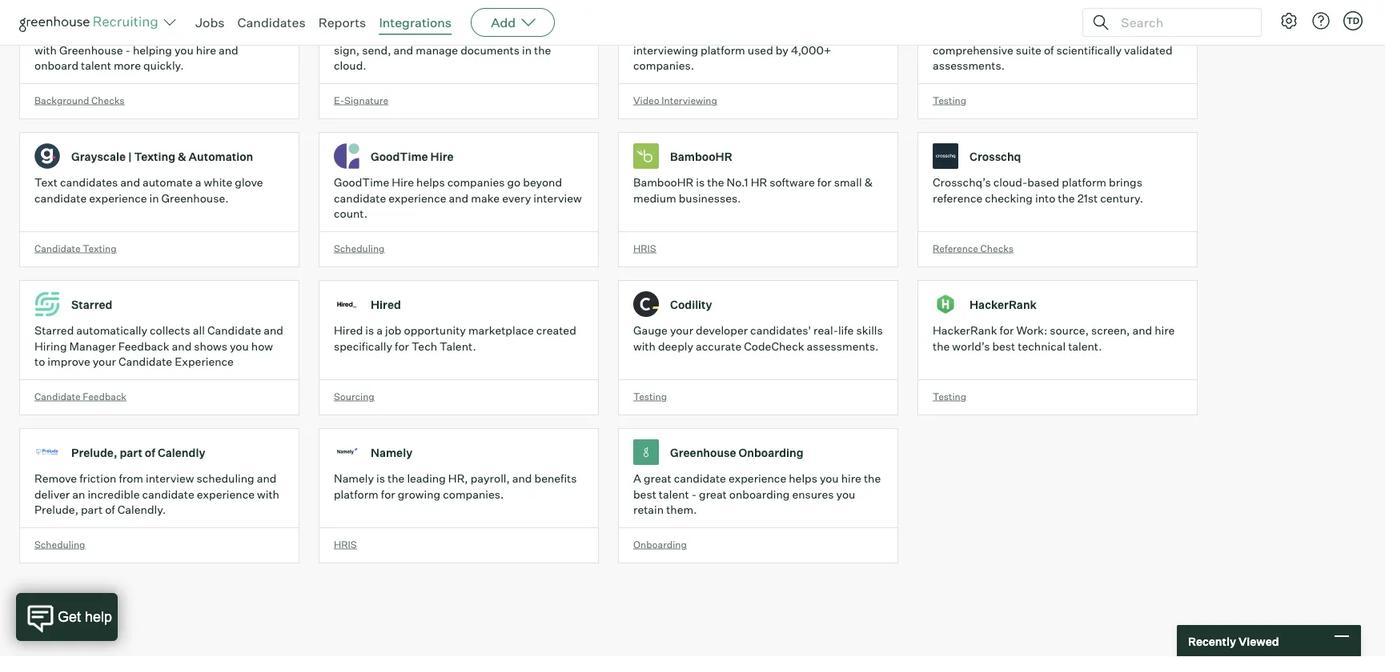 Task type: describe. For each thing, give the bounding box(es) containing it.
deliver
[[34, 488, 70, 502]]

21st
[[1078, 191, 1098, 205]]

businesses.
[[679, 191, 741, 205]]

best inside a great candidate experience helps you hire the best talent - great onboarding ensures you retain them.
[[634, 488, 657, 502]]

hris for namely is the leading hr, payroll, and benefits platform for growing companies.
[[334, 539, 357, 551]]

& inside bamboohr is the no.1 hr software for small & medium businesses.
[[865, 176, 873, 190]]

automation
[[189, 149, 253, 163]]

candidate down improve
[[34, 391, 81, 403]]

hire for helps
[[392, 176, 414, 190]]

recently
[[1189, 635, 1237, 649]]

Search text field
[[1117, 11, 1247, 34]]

hire for hackerrank for work: source, screen, and hire the world's best technical talent.
[[1155, 324, 1175, 338]]

century.
[[1101, 191, 1144, 205]]

testing for hackerrank for work: source, screen, and hire the world's best technical talent.
[[933, 391, 967, 403]]

hr,
[[448, 472, 468, 486]]

e-
[[334, 94, 345, 106]]

remove friction from interview scheduling and deliver an incredible candidate experience with prelude, part of calendly.
[[34, 472, 280, 517]]

feedback inside starred automatically collects all candidate and hiring manager feedback and shows you how to improve your candidate experience
[[118, 339, 169, 353]]

companies
[[448, 176, 505, 190]]

calendly.
[[118, 503, 166, 517]]

world's
[[953, 339, 990, 353]]

goodtime hire
[[371, 149, 454, 163]]

experience inside text candidates and automate a white glove candidate experience in greenhouse.
[[89, 191, 147, 205]]

greenhouse.
[[161, 191, 229, 205]]

white
[[204, 176, 233, 190]]

text candidates and automate a white glove candidate experience in greenhouse.
[[34, 176, 263, 205]]

payroll,
[[471, 472, 510, 486]]

platform inside the crosschq's cloud-based platform brings reference checking into the 21st century.
[[1062, 176, 1107, 190]]

a inside hired is a job opportunity marketplace created specifically for tech talent.
[[377, 324, 383, 338]]

candidate inside remove friction from interview scheduling and deliver an incredible candidate experience with prelude, part of calendly.
[[142, 488, 194, 502]]

more
[[114, 59, 141, 73]]

make better talent decisions with a comprehensive suite of scientifically validated assessments.
[[933, 27, 1173, 73]]

in inside text candidates and automate a white glove candidate experience in greenhouse.
[[149, 191, 159, 205]]

businesses
[[419, 27, 478, 41]]

best inside hackerrank for work: source, screen, and hire the world's best technical talent.
[[993, 339, 1016, 353]]

0 horizontal spatial texting
[[83, 242, 117, 254]]

hireright for hireright
[[71, 1, 124, 15]]

by
[[776, 43, 789, 57]]

and inside goodtime hire helps companies go beyond candidate experience and make every interview count.
[[449, 191, 469, 205]]

viewed
[[1239, 635, 1280, 649]]

assessments. for skills
[[807, 339, 879, 353]]

greenhouse recruiting image
[[19, 13, 163, 32]]

with inside gauge your developer candidates' real-life skills with deeply accurate codecheck assessments.
[[634, 339, 656, 353]]

interview inside goodtime hire helps companies go beyond candidate experience and make every interview count.
[[534, 191, 582, 205]]

suite
[[1016, 43, 1042, 57]]

automate
[[143, 176, 193, 190]]

interviewing
[[634, 43, 699, 57]]

beyond
[[523, 176, 562, 190]]

candidates
[[238, 14, 306, 30]]

and down "collects"
[[172, 339, 192, 353]]

video interviewing
[[634, 94, 718, 106]]

talent inside a great candidate experience helps you hire the best talent - great onboarding ensures you retain them.
[[659, 488, 689, 502]]

decisions
[[1031, 27, 1081, 41]]

4,000+
[[791, 43, 832, 57]]

docusign
[[334, 27, 385, 41]]

candidates link
[[238, 14, 306, 30]]

e-signature
[[334, 94, 389, 106]]

hr
[[751, 176, 768, 190]]

send,
[[362, 43, 391, 57]]

reports
[[319, 14, 366, 30]]

tech
[[412, 339, 437, 353]]

0 vertical spatial prelude,
[[71, 446, 117, 460]]

video
[[634, 94, 660, 106]]

collects
[[150, 324, 191, 338]]

better
[[964, 27, 996, 41]]

crosschq's
[[933, 176, 991, 190]]

bamboohr for bamboohr is the no.1 hr software for small & medium businesses.
[[634, 176, 694, 190]]

0 vertical spatial onboarding
[[739, 446, 804, 460]]

the inside bamboohr is the no.1 hr software for small & medium businesses.
[[708, 176, 725, 190]]

platform inside spark hire is a simple and affordable video interviewing platform used by 4,000+ companies.
[[701, 43, 746, 57]]

td button
[[1341, 8, 1367, 34]]

td button
[[1344, 11, 1363, 30]]

opportunity
[[404, 324, 466, 338]]

simple
[[712, 27, 746, 41]]

a inside text candidates and automate a white glove candidate experience in greenhouse.
[[195, 176, 202, 190]]

leading
[[407, 472, 446, 486]]

checks for reference
[[981, 242, 1014, 254]]

source,
[[1050, 324, 1089, 338]]

checks for greenhouse
[[91, 94, 125, 106]]

1 horizontal spatial greenhouse
[[670, 446, 737, 460]]

how
[[251, 339, 273, 353]]

codecheck
[[744, 339, 805, 353]]

make
[[933, 27, 962, 41]]

into
[[1036, 191, 1056, 205]]

candidate feedback
[[34, 391, 127, 403]]

and inside namely is the leading hr, payroll, and benefits platform for growing companies.
[[513, 472, 532, 486]]

technical
[[1018, 339, 1066, 353]]

background
[[87, 27, 151, 41]]

reference
[[933, 191, 983, 205]]

namely for namely is the leading hr, payroll, and benefits platform for growing companies.
[[334, 472, 374, 486]]

assessments. for comprehensive
[[933, 59, 1005, 73]]

starred for starred
[[71, 298, 113, 312]]

crosschq
[[970, 149, 1022, 163]]

candidate up the shows
[[207, 324, 261, 338]]

the inside namely is the leading hr, payroll, and benefits platform for growing companies.
[[388, 472, 405, 486]]

bamboohr is the no.1 hr software for small & medium businesses.
[[634, 176, 873, 205]]

experience inside goodtime hire helps companies go beyond candidate experience and make every interview count.
[[389, 191, 447, 205]]

them.
[[667, 503, 697, 517]]

and inside remove friction from interview scheduling and deliver an incredible candidate experience with prelude, part of calendly.
[[257, 472, 277, 486]]

prelude, inside remove friction from interview scheduling and deliver an incredible candidate experience with prelude, part of calendly.
[[34, 503, 78, 517]]

calendly
[[158, 446, 205, 460]]

you inside starred automatically collects all candidate and hiring manager feedback and shows you how to improve your candidate experience
[[230, 339, 249, 353]]

a inside spark hire is a simple and affordable video interviewing platform used by 4,000+ companies.
[[703, 27, 709, 41]]

every
[[502, 191, 531, 205]]

based
[[1028, 176, 1060, 190]]

scheduling for prelude,
[[34, 539, 85, 551]]

hiring
[[34, 339, 67, 353]]

hired for hired is a job opportunity marketplace created specifically for tech talent.
[[334, 324, 363, 338]]

experience inside remove friction from interview scheduling and deliver an incredible candidate experience with prelude, part of calendly.
[[197, 488, 255, 502]]

a
[[634, 472, 642, 486]]

starred automatically collects all candidate and hiring manager feedback and shows you how to improve your candidate experience
[[34, 324, 284, 369]]

hackerrank for work: source, screen, and hire the world's best technical talent.
[[933, 324, 1175, 353]]

1 horizontal spatial texting
[[134, 149, 176, 163]]

in inside docusign helps businesses easily and securely sign, send, and manage documents in the cloud.
[[522, 43, 532, 57]]

reference checks
[[933, 242, 1014, 254]]

the inside hackerrank for work: source, screen, and hire the world's best technical talent.
[[933, 339, 950, 353]]

hireright background screening integrates with greenhouse - helping you hire and onboard talent more quickly.
[[34, 27, 261, 73]]

a great candidate experience helps you hire the best talent - great onboarding ensures you retain them.
[[634, 472, 881, 517]]

you inside hireright background screening integrates with greenhouse - helping you hire and onboard talent more quickly.
[[175, 43, 194, 57]]

testing for gauge your developer candidates' real-life skills with deeply accurate codecheck assessments.
[[634, 391, 667, 403]]

0 vertical spatial &
[[178, 149, 186, 163]]

manager
[[69, 339, 116, 353]]

small
[[834, 176, 862, 190]]

onboard
[[34, 59, 78, 73]]

1 vertical spatial of
[[145, 446, 155, 460]]

life
[[839, 324, 854, 338]]

integrations link
[[379, 14, 452, 30]]

hired for hired
[[371, 298, 401, 312]]

scheduling for count.
[[334, 242, 385, 254]]

and inside hireright background screening integrates with greenhouse - helping you hire and onboard talent more quickly.
[[219, 43, 238, 57]]

and inside text candidates and automate a white glove candidate experience in greenhouse.
[[120, 176, 140, 190]]

jobs
[[195, 14, 225, 30]]

your inside gauge your developer candidates' real-life skills with deeply accurate codecheck assessments.
[[670, 324, 694, 338]]

testing for make better talent decisions with a comprehensive suite of scientifically validated assessments.
[[933, 94, 967, 106]]

greenhouse onboarding
[[670, 446, 804, 460]]

incredible
[[88, 488, 140, 502]]

bamboohr for bamboohr
[[670, 149, 733, 163]]

1 vertical spatial feedback
[[83, 391, 127, 403]]

background
[[34, 94, 89, 106]]

gauge
[[634, 324, 668, 338]]

count.
[[334, 207, 368, 221]]

gauge your developer candidates' real-life skills with deeply accurate codecheck assessments.
[[634, 324, 883, 353]]



Task type: vqa. For each thing, say whether or not it's contained in the screenshot.
Build Report "button"
no



Task type: locate. For each thing, give the bounding box(es) containing it.
1 horizontal spatial hire
[[431, 149, 454, 163]]

1 vertical spatial hackerrank
[[933, 324, 998, 338]]

companies. inside namely is the leading hr, payroll, and benefits platform for growing companies.
[[443, 488, 504, 502]]

1 vertical spatial namely
[[334, 472, 374, 486]]

checks down 'more'
[[91, 94, 125, 106]]

affordable
[[771, 27, 824, 41]]

1 horizontal spatial helps
[[417, 176, 445, 190]]

goodtime down signature
[[371, 149, 428, 163]]

candidate inside text candidates and automate a white glove candidate experience in greenhouse.
[[34, 191, 87, 205]]

talent.
[[440, 339, 476, 353]]

experience down candidates
[[89, 191, 147, 205]]

talent up suite
[[999, 27, 1029, 41]]

1 vertical spatial great
[[699, 488, 727, 502]]

namely for namely
[[371, 446, 413, 460]]

automatically
[[76, 324, 147, 338]]

and right "screen,"
[[1133, 324, 1153, 338]]

and up how
[[264, 324, 284, 338]]

1 vertical spatial &
[[865, 176, 873, 190]]

jobs link
[[195, 14, 225, 30]]

1 vertical spatial scheduling
[[34, 539, 85, 551]]

1 horizontal spatial &
[[865, 176, 873, 190]]

and
[[513, 27, 533, 41], [749, 27, 769, 41], [219, 43, 238, 57], [394, 43, 414, 57], [120, 176, 140, 190], [449, 191, 469, 205], [264, 324, 284, 338], [1133, 324, 1153, 338], [172, 339, 192, 353], [257, 472, 277, 486], [513, 472, 532, 486]]

manage
[[416, 43, 458, 57]]

hired inside hired is a job opportunity marketplace created specifically for tech talent.
[[334, 324, 363, 338]]

0 horizontal spatial &
[[178, 149, 186, 163]]

0 vertical spatial assessments.
[[933, 59, 1005, 73]]

namely is the leading hr, payroll, and benefits platform for growing companies.
[[334, 472, 577, 502]]

the inside the crosschq's cloud-based platform brings reference checking into the 21st century.
[[1058, 191, 1076, 205]]

experience inside a great candidate experience helps you hire the best talent - great onboarding ensures you retain them.
[[729, 472, 787, 486]]

grayscale | texting & automation
[[71, 149, 253, 163]]

experience
[[175, 355, 234, 369]]

2 vertical spatial platform
[[334, 488, 379, 502]]

and down integrates
[[219, 43, 238, 57]]

testing down world's
[[933, 391, 967, 403]]

candidate down "collects"
[[118, 355, 172, 369]]

0 vertical spatial talent
[[999, 27, 1029, 41]]

2 vertical spatial hire
[[842, 472, 862, 486]]

2 vertical spatial talent
[[659, 488, 689, 502]]

a left "job"
[[377, 324, 383, 338]]

is up the businesses.
[[696, 176, 705, 190]]

part
[[120, 446, 143, 460], [81, 503, 103, 517]]

scheduling
[[334, 242, 385, 254], [34, 539, 85, 551]]

candidate
[[34, 191, 87, 205], [334, 191, 386, 205], [674, 472, 726, 486], [142, 488, 194, 502]]

companies. inside spark hire is a simple and affordable video interviewing platform used by 4,000+ companies.
[[634, 59, 695, 73]]

testing down deeply
[[634, 391, 667, 403]]

starred up hiring
[[34, 324, 74, 338]]

work:
[[1017, 324, 1048, 338]]

1 horizontal spatial hired
[[371, 298, 401, 312]]

0 horizontal spatial onboarding
[[634, 539, 687, 551]]

is inside namely is the leading hr, payroll, and benefits platform for growing companies.
[[377, 472, 385, 486]]

cloud.
[[334, 59, 367, 73]]

hireright up onboard
[[34, 27, 85, 41]]

part inside remove friction from interview scheduling and deliver an incredible candidate experience with prelude, part of calendly.
[[81, 503, 103, 517]]

hired
[[371, 298, 401, 312], [334, 324, 363, 338]]

0 horizontal spatial talent
[[81, 59, 111, 73]]

accurate
[[696, 339, 742, 353]]

1 horizontal spatial great
[[699, 488, 727, 502]]

|
[[128, 149, 132, 163]]

hire inside hireright background screening integrates with greenhouse - helping you hire and onboard talent more quickly.
[[196, 43, 216, 57]]

0 vertical spatial in
[[522, 43, 532, 57]]

interview down beyond
[[534, 191, 582, 205]]

a left 'simple'
[[703, 27, 709, 41]]

bamboohr
[[670, 149, 733, 163], [634, 176, 694, 190]]

experience down the scheduling
[[197, 488, 255, 502]]

1 horizontal spatial hris
[[634, 242, 657, 254]]

-
[[125, 43, 130, 57], [692, 488, 697, 502]]

codility
[[670, 298, 713, 312]]

interview down the calendly
[[146, 472, 194, 486]]

starred up automatically
[[71, 298, 113, 312]]

1 vertical spatial bamboohr
[[634, 176, 694, 190]]

assessments. inside gauge your developer candidates' real-life skills with deeply accurate codecheck assessments.
[[807, 339, 879, 353]]

hire for a great candidate experience helps you hire the best talent - great onboarding ensures you retain them.
[[842, 472, 862, 486]]

1 vertical spatial texting
[[83, 242, 117, 254]]

candidate down text
[[34, 242, 81, 254]]

hire
[[667, 27, 689, 41], [431, 149, 454, 163], [392, 176, 414, 190]]

in down 'add' popup button
[[522, 43, 532, 57]]

helps inside docusign helps businesses easily and securely sign, send, and manage documents in the cloud.
[[388, 27, 416, 41]]

1 vertical spatial talent
[[81, 59, 111, 73]]

video
[[827, 27, 855, 41]]

all
[[193, 324, 205, 338]]

testing down the comprehensive
[[933, 94, 967, 106]]

and right send,
[[394, 43, 414, 57]]

1 vertical spatial your
[[93, 355, 116, 369]]

2 vertical spatial hire
[[392, 176, 414, 190]]

is up specifically
[[366, 324, 374, 338]]

0 horizontal spatial helps
[[388, 27, 416, 41]]

scheduling down deliver
[[34, 539, 85, 551]]

prelude, down deliver
[[34, 503, 78, 517]]

your inside starred automatically collects all candidate and hiring manager feedback and shows you how to improve your candidate experience
[[93, 355, 116, 369]]

improve
[[48, 355, 90, 369]]

an
[[72, 488, 85, 502]]

reports link
[[319, 14, 366, 30]]

the
[[534, 43, 551, 57], [708, 176, 725, 190], [1058, 191, 1076, 205], [933, 339, 950, 353], [388, 472, 405, 486], [864, 472, 881, 486]]

a up scientifically
[[1108, 27, 1115, 41]]

goodtime up count.
[[334, 176, 390, 190]]

and right "easily"
[[513, 27, 533, 41]]

and up used
[[749, 27, 769, 41]]

for inside hackerrank for work: source, screen, and hire the world's best technical talent.
[[1000, 324, 1015, 338]]

medium
[[634, 191, 677, 205]]

signature
[[345, 94, 389, 106]]

cloud-
[[994, 176, 1028, 190]]

of inside remove friction from interview scheduling and deliver an incredible candidate experience with prelude, part of calendly.
[[105, 503, 115, 517]]

sourcing
[[334, 391, 375, 403]]

talent inside hireright background screening integrates with greenhouse - helping you hire and onboard talent more quickly.
[[81, 59, 111, 73]]

screen,
[[1092, 324, 1131, 338]]

is for bamboohr is the no.1 hr software for small & medium businesses.
[[696, 176, 705, 190]]

hackerrank inside hackerrank for work: source, screen, and hire the world's best technical talent.
[[933, 324, 998, 338]]

talent up them.
[[659, 488, 689, 502]]

1 horizontal spatial part
[[120, 446, 143, 460]]

hire
[[196, 43, 216, 57], [1155, 324, 1175, 338], [842, 472, 862, 486]]

docusign helps businesses easily and securely sign, send, and manage documents in the cloud.
[[334, 27, 579, 73]]

0 vertical spatial scheduling
[[334, 242, 385, 254]]

helps down goodtime hire
[[417, 176, 445, 190]]

1 vertical spatial platform
[[1062, 176, 1107, 190]]

candidate inside goodtime hire helps companies go beyond candidate experience and make every interview count.
[[334, 191, 386, 205]]

for inside hired is a job opportunity marketplace created specifically for tech talent.
[[395, 339, 409, 353]]

for left the work:
[[1000, 324, 1015, 338]]

1 vertical spatial greenhouse
[[670, 446, 737, 460]]

0 horizontal spatial companies.
[[443, 488, 504, 502]]

you down screening
[[175, 43, 194, 57]]

and inside hackerrank for work: source, screen, and hire the world's best technical talent.
[[1133, 324, 1153, 338]]

with inside remove friction from interview scheduling and deliver an incredible candidate experience with prelude, part of calendly.
[[257, 488, 280, 502]]

configure image
[[1280, 11, 1299, 30]]

0 vertical spatial platform
[[701, 43, 746, 57]]

hire inside spark hire is a simple and affordable video interviewing platform used by 4,000+ companies.
[[667, 27, 689, 41]]

0 vertical spatial part
[[120, 446, 143, 460]]

0 vertical spatial companies.
[[634, 59, 695, 73]]

for inside bamboohr is the no.1 hr software for small & medium businesses.
[[818, 176, 832, 190]]

greenhouse up them.
[[670, 446, 737, 460]]

feedback down "collects"
[[118, 339, 169, 353]]

documents
[[461, 43, 520, 57]]

0 vertical spatial hire
[[196, 43, 216, 57]]

securely
[[535, 27, 579, 41]]

namely inside namely is the leading hr, payroll, and benefits platform for growing companies.
[[334, 472, 374, 486]]

hackerrank for hackerrank for work: source, screen, and hire the world's best technical talent.
[[933, 324, 998, 338]]

bamboohr up the businesses.
[[670, 149, 733, 163]]

onboarding up onboarding
[[739, 446, 804, 460]]

hris for bamboohr is the no.1 hr software for small & medium businesses.
[[634, 242, 657, 254]]

1 vertical spatial hris
[[334, 539, 357, 551]]

with inside make better talent decisions with a comprehensive suite of scientifically validated assessments.
[[1084, 27, 1106, 41]]

benefits
[[535, 472, 577, 486]]

0 vertical spatial hris
[[634, 242, 657, 254]]

talent left 'more'
[[81, 59, 111, 73]]

2 horizontal spatial of
[[1045, 43, 1055, 57]]

2 horizontal spatial platform
[[1062, 176, 1107, 190]]

candidate up calendly.
[[142, 488, 194, 502]]

ensures
[[793, 488, 834, 502]]

part up from
[[120, 446, 143, 460]]

2 horizontal spatial hire
[[1155, 324, 1175, 338]]

0 horizontal spatial of
[[105, 503, 115, 517]]

job
[[385, 324, 402, 338]]

great left onboarding
[[699, 488, 727, 502]]

helps up "ensures"
[[789, 472, 818, 486]]

1 horizontal spatial talent
[[659, 488, 689, 502]]

for inside namely is the leading hr, payroll, and benefits platform for growing companies.
[[381, 488, 395, 502]]

assessments. down the comprehensive
[[933, 59, 1005, 73]]

texting down candidates
[[83, 242, 117, 254]]

td
[[1347, 15, 1360, 26]]

hireright inside hireright background screening integrates with greenhouse - helping you hire and onboard talent more quickly.
[[34, 27, 85, 41]]

for left the growing
[[381, 488, 395, 502]]

checks right reference
[[981, 242, 1014, 254]]

bamboohr inside bamboohr is the no.1 hr software for small & medium businesses.
[[634, 176, 694, 190]]

1 horizontal spatial onboarding
[[739, 446, 804, 460]]

reference
[[933, 242, 979, 254]]

0 horizontal spatial part
[[81, 503, 103, 517]]

greenhouse inside hireright background screening integrates with greenhouse - helping you hire and onboard talent more quickly.
[[59, 43, 123, 57]]

candidates
[[60, 176, 118, 190]]

candidate down text
[[34, 191, 87, 205]]

great right a
[[644, 472, 672, 486]]

best up retain
[[634, 488, 657, 502]]

0 horizontal spatial assessments.
[[807, 339, 879, 353]]

hire up companies
[[431, 149, 454, 163]]

for down "job"
[[395, 339, 409, 353]]

namely up leading
[[371, 446, 413, 460]]

0 vertical spatial bamboohr
[[670, 149, 733, 163]]

recently viewed
[[1189, 635, 1280, 649]]

sign,
[[334, 43, 360, 57]]

goodtime for goodtime hire
[[371, 149, 428, 163]]

best right world's
[[993, 339, 1016, 353]]

companies. down the hr,
[[443, 488, 504, 502]]

0 vertical spatial helps
[[388, 27, 416, 41]]

candidates'
[[751, 324, 812, 338]]

scheduling
[[197, 472, 254, 486]]

namely
[[371, 446, 413, 460], [334, 472, 374, 486]]

- inside hireright background screening integrates with greenhouse - helping you hire and onboard talent more quickly.
[[125, 43, 130, 57]]

0 horizontal spatial hire
[[392, 176, 414, 190]]

your down manager
[[93, 355, 116, 369]]

0 horizontal spatial hired
[[334, 324, 363, 338]]

and down companies
[[449, 191, 469, 205]]

2 horizontal spatial helps
[[789, 472, 818, 486]]

starred inside starred automatically collects all candidate and hiring manager feedback and shows you how to improve your candidate experience
[[34, 324, 74, 338]]

1 vertical spatial goodtime
[[334, 176, 390, 190]]

glove
[[235, 176, 263, 190]]

1 horizontal spatial in
[[522, 43, 532, 57]]

hackerrank for hackerrank
[[970, 298, 1037, 312]]

1 horizontal spatial best
[[993, 339, 1016, 353]]

0 vertical spatial of
[[1045, 43, 1055, 57]]

0 vertical spatial goodtime
[[371, 149, 428, 163]]

with
[[1084, 27, 1106, 41], [34, 43, 57, 57], [634, 339, 656, 353], [257, 488, 280, 502]]

shows
[[194, 339, 228, 353]]

& up automate
[[178, 149, 186, 163]]

add button
[[471, 8, 555, 37]]

0 vertical spatial texting
[[134, 149, 176, 163]]

0 vertical spatial best
[[993, 339, 1016, 353]]

0 horizontal spatial hire
[[196, 43, 216, 57]]

starred for starred automatically collects all candidate and hiring manager feedback and shows you how to improve your candidate experience
[[34, 324, 74, 338]]

texting right |
[[134, 149, 176, 163]]

- inside a great candidate experience helps you hire the best talent - great onboarding ensures you retain them.
[[692, 488, 697, 502]]

of down incredible
[[105, 503, 115, 517]]

0 vertical spatial feedback
[[118, 339, 169, 353]]

1 vertical spatial interview
[[146, 472, 194, 486]]

0 horizontal spatial scheduling
[[34, 539, 85, 551]]

greenhouse
[[59, 43, 123, 57], [670, 446, 737, 460]]

0 vertical spatial great
[[644, 472, 672, 486]]

0 vertical spatial namely
[[371, 446, 413, 460]]

0 horizontal spatial platform
[[334, 488, 379, 502]]

and inside spark hire is a simple and affordable video interviewing platform used by 4,000+ companies.
[[749, 27, 769, 41]]

1 vertical spatial onboarding
[[634, 539, 687, 551]]

hire inside a great candidate experience helps you hire the best talent - great onboarding ensures you retain them.
[[842, 472, 862, 486]]

0 vertical spatial hackerrank
[[970, 298, 1037, 312]]

1 horizontal spatial assessments.
[[933, 59, 1005, 73]]

for left small
[[818, 176, 832, 190]]

2 horizontal spatial talent
[[999, 27, 1029, 41]]

1 vertical spatial companies.
[[443, 488, 504, 502]]

hireright up the background
[[71, 1, 124, 15]]

1 vertical spatial checks
[[981, 242, 1014, 254]]

and right the scheduling
[[257, 472, 277, 486]]

helps inside a great candidate experience helps you hire the best talent - great onboarding ensures you retain them.
[[789, 472, 818, 486]]

1 horizontal spatial your
[[670, 324, 694, 338]]

0 vertical spatial interview
[[534, 191, 582, 205]]

platform left the growing
[[334, 488, 379, 502]]

1 horizontal spatial -
[[692, 488, 697, 502]]

companies.
[[634, 59, 695, 73], [443, 488, 504, 502]]

growing
[[398, 488, 441, 502]]

hired up specifically
[[334, 324, 363, 338]]

is left leading
[[377, 472, 385, 486]]

platform
[[701, 43, 746, 57], [1062, 176, 1107, 190], [334, 488, 379, 502]]

& right small
[[865, 176, 873, 190]]

used
[[748, 43, 774, 57]]

screening
[[153, 27, 205, 41]]

you right "ensures"
[[837, 488, 856, 502]]

0 vertical spatial hireright
[[71, 1, 124, 15]]

goodtime inside goodtime hire helps companies go beyond candidate experience and make every interview count.
[[334, 176, 390, 190]]

remove
[[34, 472, 77, 486]]

0 vertical spatial your
[[670, 324, 694, 338]]

hire down goodtime hire
[[392, 176, 414, 190]]

of left the calendly
[[145, 446, 155, 460]]

hireright for hireright background screening integrates with greenhouse - helping you hire and onboard talent more quickly.
[[34, 27, 85, 41]]

validated
[[1125, 43, 1173, 57]]

is left 'simple'
[[692, 27, 700, 41]]

talent
[[999, 27, 1029, 41], [81, 59, 111, 73], [659, 488, 689, 502]]

experience down goodtime hire
[[389, 191, 447, 205]]

a up the "greenhouse."
[[195, 176, 202, 190]]

of inside make better talent decisions with a comprehensive suite of scientifically validated assessments.
[[1045, 43, 1055, 57]]

hire inside hackerrank for work: source, screen, and hire the world's best technical talent.
[[1155, 324, 1175, 338]]

candidate up count.
[[334, 191, 386, 205]]

0 horizontal spatial best
[[634, 488, 657, 502]]

hackerrank
[[970, 298, 1037, 312], [933, 324, 998, 338]]

0 horizontal spatial in
[[149, 191, 159, 205]]

0 vertical spatial greenhouse
[[59, 43, 123, 57]]

0 horizontal spatial checks
[[91, 94, 125, 106]]

scheduling down count.
[[334, 242, 385, 254]]

0 vertical spatial hire
[[667, 27, 689, 41]]

1 horizontal spatial platform
[[701, 43, 746, 57]]

quickly.
[[143, 59, 184, 73]]

helps up send,
[[388, 27, 416, 41]]

hire inside goodtime hire helps companies go beyond candidate experience and make every interview count.
[[392, 176, 414, 190]]

of
[[1045, 43, 1055, 57], [145, 446, 155, 460], [105, 503, 115, 517]]

1 vertical spatial assessments.
[[807, 339, 879, 353]]

- up 'more'
[[125, 43, 130, 57]]

0 horizontal spatial -
[[125, 43, 130, 57]]

experience up onboarding
[[729, 472, 787, 486]]

a inside make better talent decisions with a comprehensive suite of scientifically validated assessments.
[[1108, 27, 1115, 41]]

1 vertical spatial hireright
[[34, 27, 85, 41]]

1 vertical spatial part
[[81, 503, 103, 517]]

hired up "job"
[[371, 298, 401, 312]]

1 vertical spatial hire
[[1155, 324, 1175, 338]]

in down automate
[[149, 191, 159, 205]]

the inside docusign helps businesses easily and securely sign, send, and manage documents in the cloud.
[[534, 43, 551, 57]]

0 horizontal spatial your
[[93, 355, 116, 369]]

and down |
[[120, 176, 140, 190]]

1 horizontal spatial companies.
[[634, 59, 695, 73]]

you left how
[[230, 339, 249, 353]]

candidate up them.
[[674, 472, 726, 486]]

candidate inside a great candidate experience helps you hire the best talent - great onboarding ensures you retain them.
[[674, 472, 726, 486]]

of down decisions
[[1045, 43, 1055, 57]]

2 vertical spatial helps
[[789, 472, 818, 486]]

talent inside make better talent decisions with a comprehensive suite of scientifically validated assessments.
[[999, 27, 1029, 41]]

with inside hireright background screening integrates with greenhouse - helping you hire and onboard talent more quickly.
[[34, 43, 57, 57]]

2 horizontal spatial hire
[[667, 27, 689, 41]]

feedback down improve
[[83, 391, 127, 403]]

- up them.
[[692, 488, 697, 502]]

hireright
[[71, 1, 124, 15], [34, 27, 85, 41]]

0 horizontal spatial hris
[[334, 539, 357, 551]]

is inside spark hire is a simple and affordable video interviewing platform used by 4,000+ companies.
[[692, 27, 700, 41]]

is inside bamboohr is the no.1 hr software for small & medium businesses.
[[696, 176, 705, 190]]

great
[[644, 472, 672, 486], [699, 488, 727, 502]]

is inside hired is a job opportunity marketplace created specifically for tech talent.
[[366, 324, 374, 338]]

hire up interviewing
[[667, 27, 689, 41]]

companies. down interviewing
[[634, 59, 695, 73]]

spark
[[634, 27, 665, 41]]

spark hire is a simple and affordable video interviewing platform used by 4,000+ companies.
[[634, 27, 855, 73]]

hackerrank up world's
[[933, 324, 998, 338]]

bamboohr up medium
[[634, 176, 694, 190]]

your up deeply
[[670, 324, 694, 338]]

platform down 'simple'
[[701, 43, 746, 57]]

assessments. inside make better talent decisions with a comprehensive suite of scientifically validated assessments.
[[933, 59, 1005, 73]]

namely left leading
[[334, 472, 374, 486]]

prelude, up friction
[[71, 446, 117, 460]]

is for hired is a job opportunity marketplace created specifically for tech talent.
[[366, 324, 374, 338]]

1 vertical spatial hire
[[431, 149, 454, 163]]

hackerrank up the work:
[[970, 298, 1037, 312]]

goodtime for goodtime hire helps companies go beyond candidate experience and make every interview count.
[[334, 176, 390, 190]]

helps inside goodtime hire helps companies go beyond candidate experience and make every interview count.
[[417, 176, 445, 190]]

platform inside namely is the leading hr, payroll, and benefits platform for growing companies.
[[334, 488, 379, 502]]

0 vertical spatial checks
[[91, 94, 125, 106]]

go
[[507, 176, 521, 190]]

assessments. down life
[[807, 339, 879, 353]]

is for namely is the leading hr, payroll, and benefits platform for growing companies.
[[377, 472, 385, 486]]

the inside a great candidate experience helps you hire the best talent - great onboarding ensures you retain them.
[[864, 472, 881, 486]]

make
[[471, 191, 500, 205]]

software
[[770, 176, 815, 190]]

you up "ensures"
[[820, 472, 839, 486]]

hris
[[634, 242, 657, 254], [334, 539, 357, 551]]

interview inside remove friction from interview scheduling and deliver an incredible candidate experience with prelude, part of calendly.
[[146, 472, 194, 486]]

experience
[[89, 191, 147, 205], [389, 191, 447, 205], [729, 472, 787, 486], [197, 488, 255, 502]]

texting
[[134, 149, 176, 163], [83, 242, 117, 254]]

specifically
[[334, 339, 393, 353]]

comprehensive
[[933, 43, 1014, 57]]

0 horizontal spatial great
[[644, 472, 672, 486]]

deeply
[[658, 339, 694, 353]]

hire for is
[[667, 27, 689, 41]]



